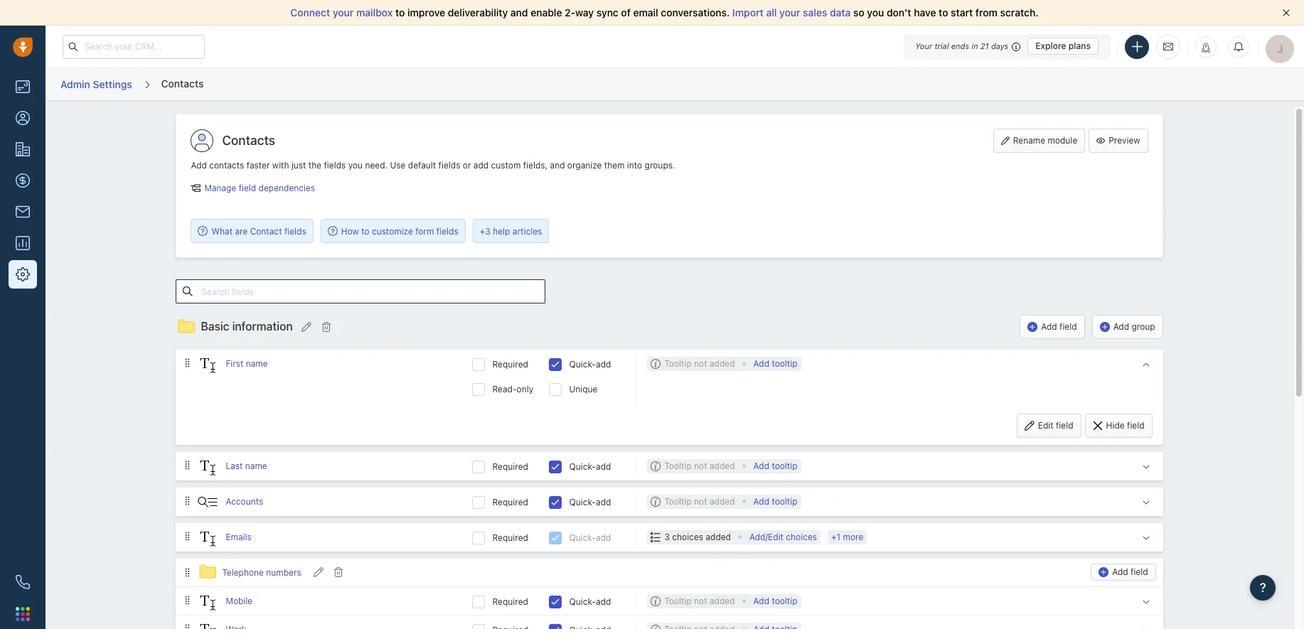 Task type: locate. For each thing, give the bounding box(es) containing it.
choices for 3
[[672, 532, 703, 543]]

add tooltip link for accounts
[[754, 495, 798, 509]]

quick-add for mobile
[[569, 597, 611, 607]]

ui drag handle image
[[183, 358, 192, 368], [183, 460, 192, 471], [183, 531, 192, 542], [183, 567, 192, 578]]

connect
[[290, 6, 330, 18]]

1 ui drag handle image from the top
[[183, 358, 192, 368]]

3 add tooltip from the top
[[754, 496, 798, 507]]

0 horizontal spatial and
[[511, 6, 528, 18]]

1 horizontal spatial add field button
[[1091, 564, 1156, 581]]

admin
[[60, 78, 90, 90]]

0 horizontal spatial add field
[[1041, 321, 1077, 332]]

tooltip for first name
[[772, 358, 798, 369]]

3 tooltip from the top
[[665, 496, 692, 507]]

only
[[517, 384, 534, 395]]

and
[[511, 6, 528, 18], [550, 160, 565, 171]]

quick- for emails
[[569, 533, 596, 543]]

group
[[1132, 321, 1155, 332]]

ui drag handle image left emails link
[[183, 531, 192, 542]]

1 vertical spatial contacts
[[222, 133, 275, 148]]

1 horizontal spatial choices
[[786, 532, 817, 543]]

2 tooltip not added from the top
[[665, 461, 735, 471]]

2 vertical spatial ui drag handle image
[[183, 624, 192, 629]]

1 horizontal spatial contacts
[[222, 133, 275, 148]]

tooltip for mobile
[[665, 596, 692, 607]]

3 quick- from the top
[[569, 497, 596, 508]]

tooltip for mobile
[[772, 596, 798, 607]]

4 ui drag handle image from the top
[[183, 567, 192, 578]]

3 required from the top
[[492, 497, 528, 508]]

use
[[390, 160, 406, 171]]

1 tooltip not added from the top
[[665, 358, 735, 369]]

to left start at the right top
[[939, 6, 948, 18]]

2 quick- from the top
[[569, 461, 596, 472]]

1 vertical spatial and
[[550, 160, 565, 171]]

dependencies
[[259, 183, 315, 194]]

2 horizontal spatial to
[[939, 6, 948, 18]]

2 add tooltip from the top
[[754, 461, 798, 471]]

2 ui drag handle image from the top
[[183, 460, 192, 471]]

choices inside add/edit choices link
[[786, 532, 817, 543]]

your trial ends in 21 days
[[915, 41, 1009, 50]]

Search your CRM... text field
[[63, 34, 205, 59]]

5 required from the top
[[492, 597, 528, 607]]

add/edit choices link
[[750, 530, 817, 545]]

form text image
[[197, 355, 219, 376], [197, 528, 219, 550], [197, 592, 219, 614], [197, 621, 219, 629]]

added
[[710, 358, 735, 369], [710, 461, 735, 471], [710, 496, 735, 507], [706, 532, 731, 543], [710, 596, 735, 607]]

1 vertical spatial name
[[245, 461, 267, 471]]

add for first name
[[596, 359, 611, 370]]

ends
[[951, 41, 970, 50]]

emails
[[226, 532, 252, 543]]

name right last
[[245, 461, 267, 471]]

close image
[[1283, 9, 1290, 16]]

add contacts faster with just the fields you need. use default fields or add custom fields, and organize them into groups.
[[191, 160, 675, 171]]

1 add tooltip link from the top
[[754, 357, 798, 371]]

deliverability
[[448, 6, 508, 18]]

hide field
[[1106, 420, 1145, 431]]

tooltip for first name
[[665, 358, 692, 369]]

required for mobile
[[492, 597, 528, 607]]

you left "need."
[[348, 160, 363, 171]]

to
[[395, 6, 405, 18], [939, 6, 948, 18], [361, 226, 370, 237]]

first name link
[[226, 358, 268, 369]]

name right the "first"
[[246, 358, 268, 369]]

1 tooltip from the top
[[665, 358, 692, 369]]

first name
[[226, 358, 268, 369]]

name for first name
[[246, 358, 268, 369]]

1 not from the top
[[694, 358, 707, 369]]

choices
[[672, 532, 703, 543], [786, 532, 817, 543]]

fields,
[[523, 160, 548, 171]]

sales
[[803, 6, 827, 18]]

4 not from the top
[[694, 596, 707, 607]]

4 tooltip not added from the top
[[665, 596, 735, 607]]

0 horizontal spatial your
[[333, 6, 354, 18]]

4 add tooltip from the top
[[754, 596, 798, 607]]

what
[[212, 226, 233, 237]]

not
[[694, 358, 707, 369], [694, 461, 707, 471], [694, 496, 707, 507], [694, 596, 707, 607]]

4 tooltip from the top
[[665, 596, 692, 607]]

them
[[604, 160, 625, 171]]

1 choices from the left
[[672, 532, 703, 543]]

to right "how"
[[361, 226, 370, 237]]

1 quick-add from the top
[[569, 359, 611, 370]]

phone image
[[16, 575, 30, 590]]

send email image
[[1164, 40, 1174, 52]]

2 quick-add from the top
[[569, 461, 611, 472]]

field
[[239, 183, 256, 194], [1060, 321, 1077, 332], [1056, 420, 1074, 431], [1127, 420, 1145, 431], [1131, 567, 1148, 578]]

choices left +1
[[786, 532, 817, 543]]

your right the all
[[780, 6, 801, 18]]

1 quick- from the top
[[569, 359, 596, 370]]

basic
[[201, 320, 229, 333]]

you
[[867, 6, 884, 18], [348, 160, 363, 171]]

scratch.
[[1000, 6, 1039, 18]]

read-
[[492, 384, 517, 395]]

quick- for last name
[[569, 461, 596, 472]]

ui drag handle image
[[183, 496, 192, 506], [183, 595, 192, 606], [183, 624, 192, 629]]

1 horizontal spatial your
[[780, 6, 801, 18]]

5 quick-add from the top
[[569, 597, 611, 607]]

choices right 3
[[672, 532, 703, 543]]

required
[[492, 359, 528, 370], [492, 461, 528, 472], [492, 497, 528, 508], [492, 533, 528, 543], [492, 597, 528, 607]]

0 vertical spatial and
[[511, 6, 528, 18]]

freshworks switcher image
[[16, 607, 30, 621]]

contacts
[[161, 77, 204, 89], [222, 133, 275, 148]]

settings
[[93, 78, 132, 90]]

tooltip for accounts
[[772, 496, 798, 507]]

2 tooltip from the top
[[772, 461, 798, 471]]

3 tooltip not added from the top
[[665, 496, 735, 507]]

contacts down the search your crm... 'text field'
[[161, 77, 204, 89]]

+1 more link
[[831, 532, 864, 543]]

you right so
[[867, 6, 884, 18]]

and right fields,
[[550, 160, 565, 171]]

2 ui drag handle image from the top
[[183, 595, 192, 606]]

form text image for mobile
[[197, 592, 219, 614]]

2 tooltip from the top
[[665, 461, 692, 471]]

start
[[951, 6, 973, 18]]

trial
[[935, 41, 949, 50]]

add tooltip for last name
[[754, 461, 798, 471]]

2 choices from the left
[[786, 532, 817, 543]]

3 add tooltip link from the top
[[754, 495, 798, 509]]

4 quick-add from the top
[[569, 533, 611, 543]]

rename module
[[1013, 135, 1078, 146]]

added for mobile
[[710, 596, 735, 607]]

5 quick- from the top
[[569, 597, 596, 607]]

rename
[[1013, 135, 1046, 146]]

1 add tooltip from the top
[[754, 358, 798, 369]]

4 add tooltip link from the top
[[754, 594, 798, 609]]

what's new image
[[1201, 42, 1211, 52]]

2 not from the top
[[694, 461, 707, 471]]

1 required from the top
[[492, 359, 528, 370]]

contact
[[250, 226, 282, 237]]

tooltip
[[772, 358, 798, 369], [772, 461, 798, 471], [772, 496, 798, 507], [772, 596, 798, 607]]

0 vertical spatial ui drag handle image
[[183, 496, 192, 506]]

tooltip not added
[[665, 358, 735, 369], [665, 461, 735, 471], [665, 496, 735, 507], [665, 596, 735, 607]]

manage field dependencies
[[204, 183, 315, 194]]

2 required from the top
[[492, 461, 528, 472]]

0 horizontal spatial choices
[[672, 532, 703, 543]]

ui drag handle image left form text icon
[[183, 460, 192, 471]]

3 ui drag handle image from the top
[[183, 624, 192, 629]]

contacts up faster
[[222, 133, 275, 148]]

to right mailbox
[[395, 6, 405, 18]]

1 vertical spatial ui drag handle image
[[183, 595, 192, 606]]

days
[[991, 41, 1009, 50]]

fields
[[324, 160, 346, 171], [439, 160, 460, 171], [284, 226, 306, 237], [437, 226, 459, 237]]

fields left 'or'
[[439, 160, 460, 171]]

emails link
[[226, 532, 252, 543]]

0 vertical spatial name
[[246, 358, 268, 369]]

1 ui drag handle image from the top
[[183, 496, 192, 506]]

add tooltip for first name
[[754, 358, 798, 369]]

mobile link
[[226, 596, 253, 607]]

add
[[474, 160, 489, 171], [596, 359, 611, 370], [596, 461, 611, 472], [596, 497, 611, 508], [596, 533, 611, 543], [596, 597, 611, 607]]

your
[[333, 6, 354, 18], [780, 6, 801, 18]]

numbers
[[266, 567, 301, 578]]

tooltip not added for accounts
[[665, 496, 735, 507]]

3 tooltip from the top
[[772, 496, 798, 507]]

need.
[[365, 160, 388, 171]]

+1 more
[[831, 532, 864, 543]]

2 add tooltip link from the top
[[754, 459, 798, 474]]

added for emails
[[706, 532, 731, 543]]

0 horizontal spatial you
[[348, 160, 363, 171]]

all
[[766, 6, 777, 18]]

ui drag handle image left the "first"
[[183, 358, 192, 368]]

just
[[292, 160, 306, 171]]

add field for the bottom add field button
[[1112, 567, 1148, 578]]

are
[[235, 226, 248, 237]]

last name
[[226, 461, 267, 471]]

your left mailbox
[[333, 6, 354, 18]]

and left enable
[[511, 6, 528, 18]]

4 required from the top
[[492, 533, 528, 543]]

tooltip not added for last name
[[665, 461, 735, 471]]

1 horizontal spatial you
[[867, 6, 884, 18]]

tooltip not added for mobile
[[665, 596, 735, 607]]

1 form text image from the top
[[197, 355, 219, 376]]

not for mobile
[[694, 596, 707, 607]]

from
[[976, 6, 998, 18]]

ui drag handle image left telephone
[[183, 567, 192, 578]]

4 tooltip from the top
[[772, 596, 798, 607]]

plans
[[1069, 41, 1091, 51]]

3 quick-add from the top
[[569, 497, 611, 508]]

name
[[246, 358, 268, 369], [245, 461, 267, 471]]

add field
[[1041, 321, 1077, 332], [1112, 567, 1148, 578]]

way
[[575, 6, 594, 18]]

1 horizontal spatial add field
[[1112, 567, 1148, 578]]

first
[[226, 358, 243, 369]]

3 form text image from the top
[[197, 592, 219, 614]]

1 vertical spatial add field
[[1112, 567, 1148, 578]]

manage field dependencies link
[[191, 182, 322, 194]]

ui drag handle image for accounts
[[183, 496, 192, 506]]

0 horizontal spatial add field button
[[1020, 315, 1085, 339]]

add tooltip
[[754, 358, 798, 369], [754, 461, 798, 471], [754, 496, 798, 507], [754, 596, 798, 607]]

0 vertical spatial contacts
[[161, 77, 204, 89]]

unique
[[569, 384, 598, 395]]

faster
[[247, 160, 270, 171]]

4 quick- from the top
[[569, 533, 596, 543]]

0 vertical spatial add field
[[1041, 321, 1077, 332]]

quick-add for accounts
[[569, 497, 611, 508]]

form text image
[[197, 457, 219, 479]]

0 horizontal spatial contacts
[[161, 77, 204, 89]]

hide
[[1106, 420, 1125, 431]]

required for last name
[[492, 461, 528, 472]]

3 not from the top
[[694, 496, 707, 507]]

1 tooltip from the top
[[772, 358, 798, 369]]

0 vertical spatial add field button
[[1020, 315, 1085, 339]]

admin settings
[[60, 78, 132, 90]]

preview
[[1109, 135, 1141, 146]]

default
[[408, 160, 436, 171]]

data
[[830, 6, 851, 18]]

add
[[191, 160, 207, 171], [1041, 321, 1057, 332], [1114, 321, 1130, 332], [754, 358, 770, 369], [754, 461, 770, 471], [754, 496, 770, 507], [1112, 567, 1128, 578], [754, 596, 770, 607]]

0 vertical spatial you
[[867, 6, 884, 18]]

2 form text image from the top
[[197, 528, 219, 550]]

in
[[972, 41, 978, 50]]

don't
[[887, 6, 912, 18]]

add tooltip link
[[754, 357, 798, 371], [754, 459, 798, 474], [754, 495, 798, 509], [754, 594, 798, 609]]



Task type: vqa. For each thing, say whether or not it's contained in the screenshot.
(sample) related to 54
no



Task type: describe. For each thing, give the bounding box(es) containing it.
mobile
[[226, 596, 253, 607]]

tooltip for accounts
[[665, 496, 692, 507]]

1 vertical spatial you
[[348, 160, 363, 171]]

add tooltip for accounts
[[754, 496, 798, 507]]

add tooltip link for mobile
[[754, 594, 798, 609]]

tooltip for last name
[[772, 461, 798, 471]]

fields right form
[[437, 226, 459, 237]]

how to customize form fields
[[341, 226, 459, 237]]

connect your mailbox link
[[290, 6, 395, 18]]

+3
[[480, 226, 491, 237]]

quick- for first name
[[569, 359, 596, 370]]

or
[[463, 160, 471, 171]]

add tooltip for mobile
[[754, 596, 798, 607]]

add for emails
[[596, 533, 611, 543]]

conversations.
[[661, 6, 730, 18]]

have
[[914, 6, 936, 18]]

explore plans link
[[1028, 38, 1099, 55]]

what are contact fields link
[[198, 225, 306, 237]]

2-
[[565, 6, 575, 18]]

last name link
[[226, 461, 267, 471]]

choices for add/edit
[[786, 532, 817, 543]]

phone element
[[9, 568, 37, 597]]

email
[[633, 6, 658, 18]]

import all your sales data link
[[733, 6, 854, 18]]

add for last name
[[596, 461, 611, 472]]

21
[[981, 41, 989, 50]]

add group
[[1114, 321, 1155, 332]]

fields right the at the top left of page
[[324, 160, 346, 171]]

not for accounts
[[694, 496, 707, 507]]

admin settings link
[[60, 73, 133, 95]]

required for emails
[[492, 533, 528, 543]]

1 horizontal spatial and
[[550, 160, 565, 171]]

1 horizontal spatial to
[[395, 6, 405, 18]]

add for accounts
[[596, 497, 611, 508]]

mailbox
[[356, 6, 393, 18]]

form text image for emails
[[197, 528, 219, 550]]

name for last name
[[245, 461, 267, 471]]

ui drag handle image for mobile
[[183, 595, 192, 606]]

telephone numbers link
[[222, 567, 301, 579]]

your
[[915, 41, 933, 50]]

add tooltip link for last name
[[754, 459, 798, 474]]

not for last name
[[694, 461, 707, 471]]

ui drag handle image for first
[[183, 358, 192, 368]]

sync
[[597, 6, 619, 18]]

manage
[[204, 183, 236, 194]]

ui drag handle image for telephone
[[183, 567, 192, 578]]

into
[[627, 160, 642, 171]]

edit
[[1038, 420, 1054, 431]]

rename module button
[[993, 129, 1085, 153]]

add inside button
[[1114, 321, 1130, 332]]

enable
[[531, 6, 562, 18]]

telephone numbers
[[222, 567, 301, 578]]

added for last name
[[710, 461, 735, 471]]

1 vertical spatial add field button
[[1091, 564, 1156, 581]]

not for first name
[[694, 358, 707, 369]]

+3 help articles button
[[473, 219, 549, 243]]

improve
[[408, 6, 445, 18]]

add/edit choices
[[750, 532, 817, 543]]

of
[[621, 6, 631, 18]]

the
[[309, 160, 322, 171]]

add tooltip link for first name
[[754, 357, 798, 371]]

how to customize form fields link
[[328, 225, 459, 237]]

added for first name
[[710, 358, 735, 369]]

custom
[[491, 160, 521, 171]]

organize
[[567, 160, 602, 171]]

more
[[843, 532, 864, 543]]

read-only
[[492, 384, 534, 395]]

import
[[733, 6, 764, 18]]

form
[[415, 226, 434, 237]]

2 your from the left
[[780, 6, 801, 18]]

3 choices added
[[665, 532, 731, 543]]

quick-add for first name
[[569, 359, 611, 370]]

1 your from the left
[[333, 6, 354, 18]]

required for accounts
[[492, 497, 528, 508]]

0 horizontal spatial to
[[361, 226, 370, 237]]

3 ui drag handle image from the top
[[183, 531, 192, 542]]

Search fields text field
[[176, 280, 546, 304]]

what are contact fields
[[212, 226, 306, 237]]

with
[[272, 160, 289, 171]]

form auto_complete image
[[197, 491, 219, 513]]

edit field button
[[1017, 414, 1081, 438]]

+1
[[831, 532, 841, 543]]

tooltip not added for first name
[[665, 358, 735, 369]]

explore
[[1036, 41, 1067, 51]]

hide field button
[[1085, 414, 1153, 438]]

+3 help articles
[[480, 226, 542, 237]]

information
[[232, 320, 293, 333]]

how
[[341, 226, 359, 237]]

contacts
[[209, 160, 244, 171]]

quick- for mobile
[[569, 597, 596, 607]]

add group button
[[1092, 315, 1163, 339]]

4 form text image from the top
[[197, 621, 219, 629]]

so
[[854, 6, 865, 18]]

module
[[1048, 135, 1078, 146]]

+3 help articles link
[[480, 225, 542, 237]]

connect your mailbox to improve deliverability and enable 2-way sync of email conversations. import all your sales data so you don't have to start from scratch.
[[290, 6, 1039, 18]]

edit field
[[1038, 420, 1074, 431]]

basic information
[[201, 320, 293, 333]]

form text image for first name
[[197, 355, 219, 376]]

explore plans
[[1036, 41, 1091, 51]]

articles
[[513, 226, 542, 237]]

3
[[665, 532, 670, 543]]

required for first name
[[492, 359, 528, 370]]

fields right contact on the top
[[284, 226, 306, 237]]

groups.
[[645, 160, 675, 171]]

ui drag handle image for last
[[183, 460, 192, 471]]

add for mobile
[[596, 597, 611, 607]]

quick- for accounts
[[569, 497, 596, 508]]

tooltip for last name
[[665, 461, 692, 471]]

quick-add for emails
[[569, 533, 611, 543]]

telephone
[[222, 567, 264, 578]]

accounts link
[[226, 496, 263, 507]]

quick-add for last name
[[569, 461, 611, 472]]

add field for add field button to the top
[[1041, 321, 1077, 332]]

add/edit
[[750, 532, 784, 543]]

help
[[493, 226, 510, 237]]

added for accounts
[[710, 496, 735, 507]]



